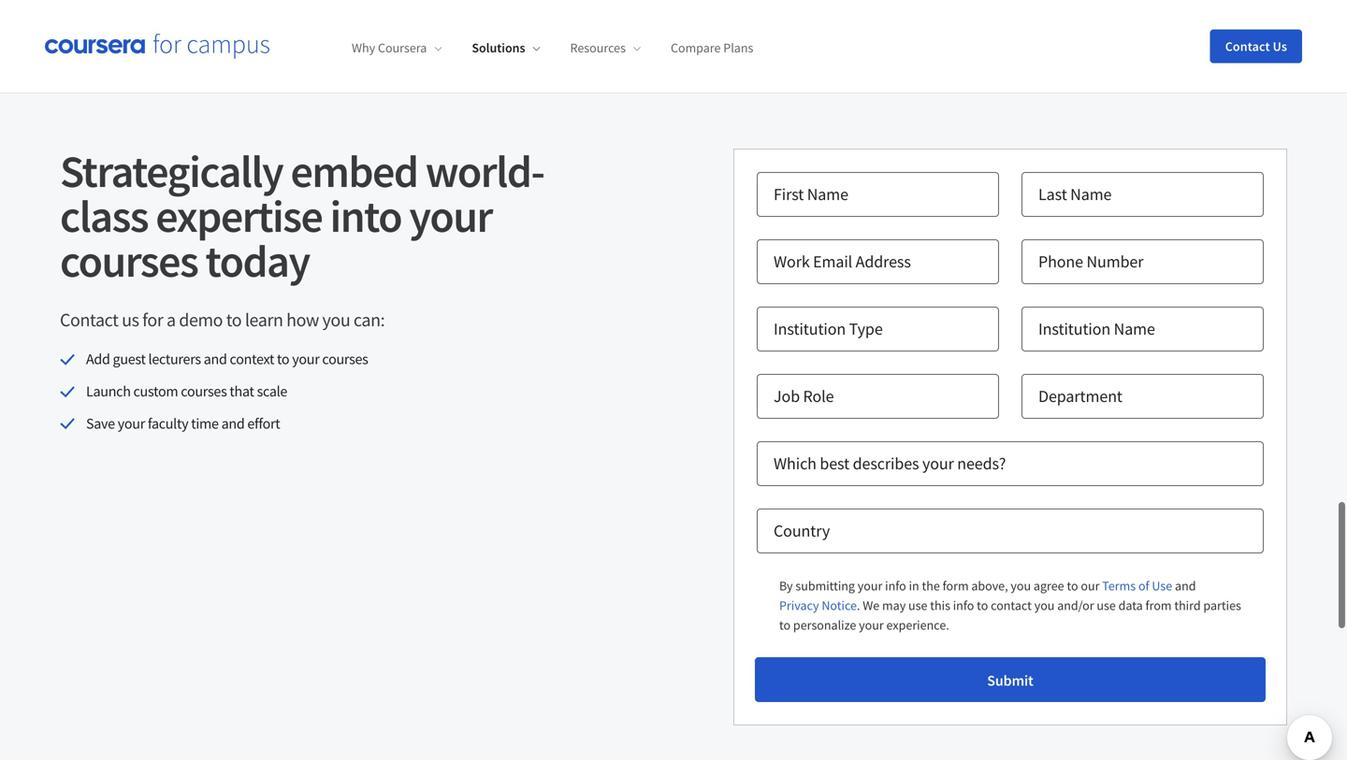 Task type: describe. For each thing, give the bounding box(es) containing it.
contact us for a demo to learn how you can:
[[60, 309, 385, 332]]

experience.
[[887, 617, 950, 634]]

save
[[86, 415, 115, 433]]

department
[[1039, 386, 1123, 407]]

institution name
[[1039, 319, 1155, 340]]

from
[[1146, 598, 1172, 614]]

to down privacy notice link on the right bottom
[[779, 617, 791, 634]]

solutions
[[472, 40, 525, 56]]

your left needs?
[[923, 454, 954, 475]]

to for your
[[277, 350, 289, 369]]

terms of
[[1103, 578, 1150, 595]]

compare plans link
[[671, 40, 754, 56]]

contact
[[991, 598, 1032, 614]]

institution type
[[774, 319, 883, 340]]

for
[[142, 309, 163, 332]]

agree to
[[1034, 578, 1078, 595]]

can:
[[354, 309, 385, 332]]

type
[[849, 319, 883, 340]]

a
[[167, 309, 176, 332]]

contact us button
[[1211, 29, 1303, 63]]

1 use from the left
[[909, 598, 928, 614]]

our
[[1081, 578, 1100, 595]]

how
[[286, 309, 319, 332]]

0 vertical spatial and
[[204, 350, 227, 369]]

demo
[[179, 309, 223, 332]]

contact for contact us
[[1226, 38, 1270, 55]]

needs?
[[957, 454, 1006, 475]]

by submitting your info in the form above, you agree to our terms of use and privacy notice
[[779, 578, 1199, 614]]

institution for institution type
[[774, 319, 846, 340]]

strategically embed world- class expertise into your courses today
[[60, 143, 544, 289]]

third
[[1175, 598, 1201, 614]]

your inside by submitting your info in the form above, you agree to our terms of use and privacy notice
[[858, 578, 883, 595]]

form
[[943, 578, 969, 595]]

strategically
[[60, 143, 283, 199]]

effort
[[247, 415, 280, 433]]

Institution Name text field
[[1022, 307, 1264, 352]]

contact us
[[1226, 38, 1288, 55]]

privacy notice
[[779, 598, 857, 614]]

last
[[1039, 184, 1067, 205]]

role
[[803, 386, 834, 407]]

why
[[352, 40, 375, 56]]

why coursera link
[[352, 40, 442, 56]]

best
[[820, 454, 850, 475]]

plans
[[724, 40, 754, 56]]

resources
[[570, 40, 626, 56]]

compare plans
[[671, 40, 754, 56]]

faculty
[[148, 415, 188, 433]]

the
[[922, 578, 940, 595]]

compare
[[671, 40, 721, 56]]

learn
[[245, 309, 283, 332]]

info inside . we may use this info to contact you and/or use data from third parties to personalize your experience.
[[953, 598, 974, 614]]

context
[[230, 350, 274, 369]]

coursera for campus image
[[45, 33, 269, 59]]

email
[[813, 251, 853, 272]]

why coursera
[[352, 40, 427, 56]]

and/or
[[1058, 598, 1094, 614]]

add
[[86, 350, 110, 369]]

lecturers
[[148, 350, 201, 369]]

launch custom courses that scale
[[86, 382, 287, 401]]

guest
[[113, 350, 146, 369]]

job role
[[774, 386, 834, 407]]

first
[[774, 184, 804, 205]]

you inside . we may use this info to contact you and/or use data from third parties to personalize your experience.
[[1035, 598, 1055, 614]]

may
[[882, 598, 906, 614]]

phone number
[[1039, 251, 1144, 272]]

submit button
[[755, 658, 1266, 703]]

first name
[[774, 184, 849, 205]]

solutions link
[[472, 40, 540, 56]]

phone
[[1039, 251, 1084, 272]]

submitting
[[796, 578, 855, 595]]

parties
[[1204, 598, 1242, 614]]

2 vertical spatial courses
[[181, 382, 227, 401]]

world-
[[425, 143, 544, 199]]



Task type: vqa. For each thing, say whether or not it's contained in the screenshot.
first Free from the right
no



Task type: locate. For each thing, give the bounding box(es) containing it.
which
[[774, 454, 817, 475]]

use left data
[[1097, 598, 1116, 614]]

and
[[204, 350, 227, 369], [221, 415, 245, 433], [1175, 578, 1196, 595]]

1 vertical spatial you
[[1011, 578, 1031, 595]]

name for institution name
[[1114, 319, 1155, 340]]

you up contact
[[1011, 578, 1031, 595]]

1 vertical spatial and
[[221, 415, 245, 433]]

to
[[226, 309, 242, 332], [277, 350, 289, 369], [977, 598, 988, 614], [779, 617, 791, 634]]

1 horizontal spatial you
[[1011, 578, 1031, 595]]

into
[[330, 188, 402, 244]]

courses inside strategically embed world- class expertise into your courses today
[[60, 233, 198, 289]]

use
[[1152, 578, 1173, 595]]

courses for expertise
[[60, 233, 198, 289]]

personalize
[[793, 617, 857, 634]]

name
[[807, 184, 849, 205], [1071, 184, 1112, 205], [1114, 319, 1155, 340]]

courses up the us
[[60, 233, 198, 289]]

1 horizontal spatial institution
[[1039, 319, 1111, 340]]

. we may use this info to contact you and/or use data from third parties to personalize your experience.
[[779, 598, 1242, 634]]

add guest lecturers and context to your courses
[[86, 350, 368, 369]]

1 horizontal spatial use
[[1097, 598, 1116, 614]]

First Name text field
[[757, 172, 999, 217]]

courses up the time
[[181, 382, 227, 401]]

your inside strategically embed world- class expertise into your courses today
[[409, 188, 492, 244]]

name down phone number telephone field
[[1114, 319, 1155, 340]]

embed
[[291, 143, 418, 199]]

0 vertical spatial info
[[885, 578, 907, 595]]

today
[[205, 233, 310, 289]]

job
[[774, 386, 800, 407]]

your down . we
[[859, 617, 884, 634]]

this
[[930, 598, 951, 614]]

expertise
[[156, 188, 322, 244]]

custom
[[133, 382, 178, 401]]

resources link
[[570, 40, 641, 56]]

contact for contact us for a demo to learn how you can:
[[60, 309, 118, 332]]

2 horizontal spatial you
[[1035, 598, 1055, 614]]

privacy notice link
[[779, 596, 857, 616]]

your up . we
[[858, 578, 883, 595]]

institution left type
[[774, 319, 846, 340]]

you for can:
[[322, 309, 350, 332]]

0 horizontal spatial name
[[807, 184, 849, 205]]

you down agree to
[[1035, 598, 1055, 614]]

2 use from the left
[[1097, 598, 1116, 614]]

to down above,
[[977, 598, 988, 614]]

2 horizontal spatial name
[[1114, 319, 1155, 340]]

institution
[[774, 319, 846, 340], [1039, 319, 1111, 340]]

name for first name
[[807, 184, 849, 205]]

that
[[230, 382, 254, 401]]

institution for institution name
[[1039, 319, 1111, 340]]

. we
[[857, 598, 880, 614]]

by
[[779, 578, 793, 595]]

your
[[409, 188, 492, 244], [292, 350, 320, 369], [118, 415, 145, 433], [923, 454, 954, 475], [858, 578, 883, 595], [859, 617, 884, 634]]

save your faculty time and effort
[[86, 415, 280, 433]]

institution up department
[[1039, 319, 1111, 340]]

contact left the us
[[1226, 38, 1270, 55]]

terms of use link
[[1103, 577, 1173, 596]]

your right save
[[118, 415, 145, 433]]

Phone Number telephone field
[[1022, 240, 1264, 285]]

you for agree to
[[1011, 578, 1031, 595]]

contact up add
[[60, 309, 118, 332]]

address
[[856, 251, 911, 272]]

use
[[909, 598, 928, 614], [1097, 598, 1116, 614]]

1 horizontal spatial name
[[1071, 184, 1112, 205]]

to for learn
[[226, 309, 242, 332]]

work email address
[[774, 251, 911, 272]]

to for contact
[[977, 598, 988, 614]]

Work Email Address email field
[[757, 240, 999, 285]]

1 vertical spatial contact
[[60, 309, 118, 332]]

your right into
[[409, 188, 492, 244]]

0 vertical spatial courses
[[60, 233, 198, 289]]

you
[[322, 309, 350, 332], [1011, 578, 1031, 595], [1035, 598, 1055, 614]]

you left can:
[[322, 309, 350, 332]]

1 institution from the left
[[774, 319, 846, 340]]

above,
[[972, 578, 1008, 595]]

class
[[60, 188, 148, 244]]

courses for context
[[322, 350, 368, 369]]

name right first
[[807, 184, 849, 205]]

name for last name
[[1071, 184, 1112, 205]]

last name
[[1039, 184, 1112, 205]]

courses down can:
[[322, 350, 368, 369]]

courses
[[60, 233, 198, 289], [322, 350, 368, 369], [181, 382, 227, 401]]

info down form
[[953, 598, 974, 614]]

0 horizontal spatial contact
[[60, 309, 118, 332]]

and right the time
[[221, 415, 245, 433]]

and up third
[[1175, 578, 1196, 595]]

0 horizontal spatial institution
[[774, 319, 846, 340]]

2 vertical spatial and
[[1175, 578, 1196, 595]]

which best describes your needs?
[[774, 454, 1006, 475]]

1 vertical spatial courses
[[322, 350, 368, 369]]

your inside . we may use this info to contact you and/or use data from third parties to personalize your experience.
[[859, 617, 884, 634]]

1 horizontal spatial info
[[953, 598, 974, 614]]

describes
[[853, 454, 919, 475]]

0 horizontal spatial you
[[322, 309, 350, 332]]

2 vertical spatial you
[[1035, 598, 1055, 614]]

time
[[191, 415, 219, 433]]

launch
[[86, 382, 131, 401]]

0 vertical spatial contact
[[1226, 38, 1270, 55]]

you inside by submitting your info in the form above, you agree to our terms of use and privacy notice
[[1011, 578, 1031, 595]]

1 vertical spatial info
[[953, 598, 974, 614]]

scale
[[257, 382, 287, 401]]

submit
[[987, 672, 1034, 691]]

0 vertical spatial you
[[322, 309, 350, 332]]

info
[[885, 578, 907, 595], [953, 598, 974, 614]]

info inside by submitting your info in the form above, you agree to our terms of use and privacy notice
[[885, 578, 907, 595]]

us
[[122, 309, 139, 332]]

use up experience.
[[909, 598, 928, 614]]

0 horizontal spatial use
[[909, 598, 928, 614]]

country
[[774, 521, 830, 542]]

us
[[1273, 38, 1288, 55]]

info left in
[[885, 578, 907, 595]]

number
[[1087, 251, 1144, 272]]

to left 'learn'
[[226, 309, 242, 332]]

contact
[[1226, 38, 1270, 55], [60, 309, 118, 332]]

name right the last
[[1071, 184, 1112, 205]]

data
[[1119, 598, 1143, 614]]

and inside by submitting your info in the form above, you agree to our terms of use and privacy notice
[[1175, 578, 1196, 595]]

0 horizontal spatial info
[[885, 578, 907, 595]]

in
[[909, 578, 920, 595]]

your down the how
[[292, 350, 320, 369]]

1 horizontal spatial contact
[[1226, 38, 1270, 55]]

and left context
[[204, 350, 227, 369]]

to right context
[[277, 350, 289, 369]]

coursera
[[378, 40, 427, 56]]

contact inside button
[[1226, 38, 1270, 55]]

2 institution from the left
[[1039, 319, 1111, 340]]

Last Name text field
[[1022, 172, 1264, 217]]

work
[[774, 251, 810, 272]]



